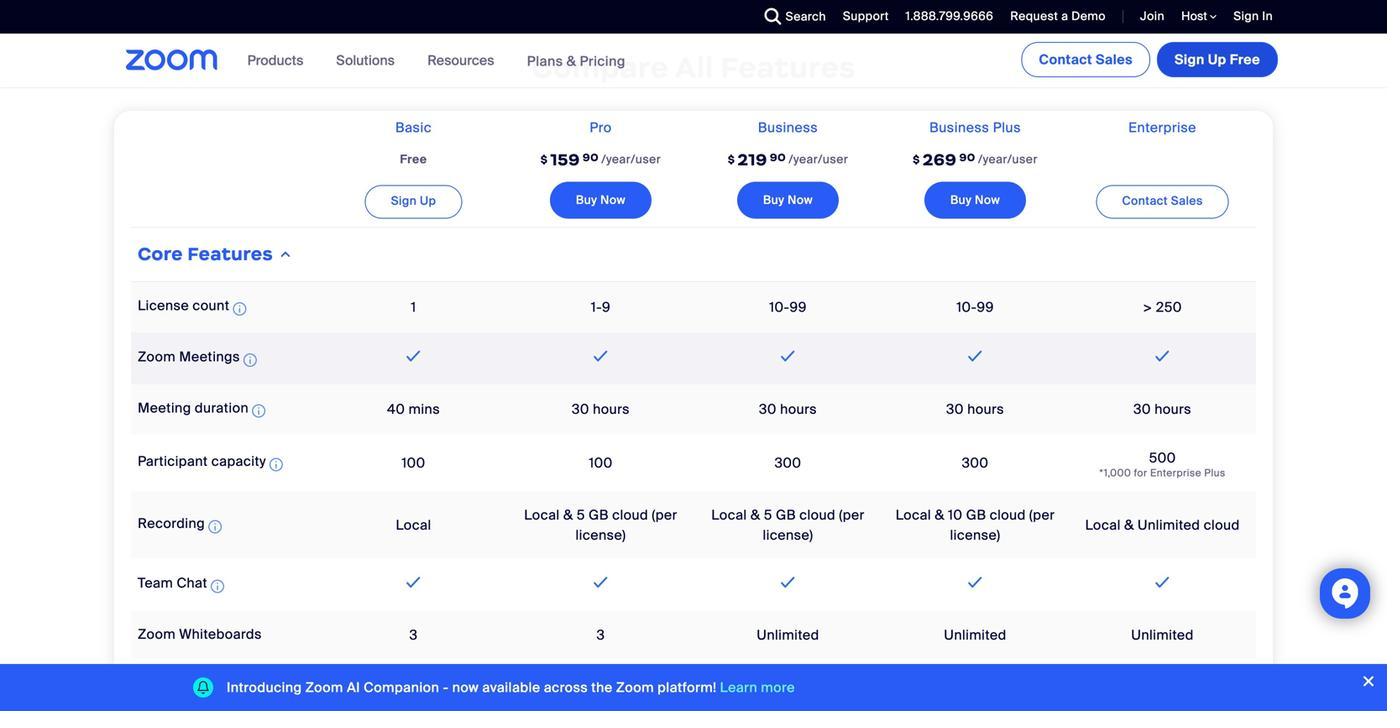 Task type: describe. For each thing, give the bounding box(es) containing it.
1.888.799.9666
[[906, 8, 994, 24]]

meeting
[[138, 399, 191, 417]]

core features
[[138, 243, 273, 266]]

sign up free
[[1175, 51, 1261, 68]]

zoom logo image
[[126, 50, 218, 71]]

right image
[[277, 247, 294, 261]]

/year/user for 159
[[602, 152, 661, 167]]

2 30 from the left
[[759, 401, 777, 418]]

now
[[452, 679, 479, 697]]

1 year from the left
[[559, 696, 586, 712]]

in
[[1263, 8, 1274, 24]]

3 hours from the left
[[968, 401, 1005, 418]]

now for 269
[[975, 192, 1001, 208]]

solutions button
[[336, 34, 402, 87]]

$ 159 90 /year/user
[[541, 150, 661, 170]]

demo
[[1072, 8, 1106, 24]]

1 10- from the left
[[770, 299, 790, 316]]

plans
[[527, 52, 563, 70]]

zoom whiteboards
[[138, 626, 262, 644]]

2 year from the left
[[746, 696, 774, 712]]

business plus
[[930, 119, 1022, 136]]

essential apps
[[138, 674, 234, 692]]

-
[[443, 679, 449, 697]]

zoom meetings application
[[138, 348, 260, 370]]

pricing
[[580, 52, 626, 70]]

team
[[138, 575, 173, 592]]

local & unlimited cloud
[[1086, 517, 1240, 534]]

compare all features
[[532, 49, 856, 86]]

500
[[1150, 449, 1177, 467]]

local & 10 gb cloud (per license)
[[896, 507, 1055, 544]]

sign up free button
[[1158, 42, 1279, 77]]

> 250
[[1144, 299, 1183, 316]]

2 30 hours from the left
[[759, 401, 817, 418]]

buy now for 159
[[576, 192, 626, 208]]

1 premium from the left
[[550, 675, 608, 693]]

2 10-99 from the left
[[957, 299, 994, 316]]

buy for 269
[[951, 192, 972, 208]]

$ 269 90 /year/user
[[913, 150, 1038, 170]]

1-9
[[591, 299, 611, 316]]

2 local & 5 gb cloud (per license) from the left
[[712, 507, 865, 544]]

1 horizontal spatial for
[[716, 696, 734, 712]]

2 apps from the left
[[840, 675, 872, 693]]

0 vertical spatial plus
[[993, 119, 1022, 136]]

more
[[761, 679, 795, 697]]

mins
[[409, 401, 440, 418]]

recording image
[[208, 517, 222, 537]]

0 vertical spatial features
[[721, 49, 856, 86]]

platform!
[[658, 679, 717, 697]]

buy for 159
[[576, 192, 598, 208]]

learn more link
[[720, 679, 795, 697]]

contact inside core features application
[[1123, 193, 1168, 209]]

2 premium from the left
[[737, 675, 795, 693]]

zoom left platform!
[[611, 675, 649, 693]]

$ for 219
[[728, 153, 735, 166]]

contact sales link inside meetings navigation
[[1022, 42, 1151, 77]]

meetings
[[179, 348, 240, 366]]

search button
[[752, 0, 831, 34]]

2 gb from the left
[[776, 507, 796, 524]]

local inside local & 10 gb cloud (per license)
[[896, 507, 932, 524]]

core
[[138, 243, 183, 266]]

host
[[1182, 8, 1211, 24]]

1 5 from the left
[[577, 507, 585, 524]]

team chat application
[[138, 575, 228, 597]]

companion
[[364, 679, 440, 697]]

*1,000
[[1100, 467, 1132, 480]]

duration
[[195, 399, 249, 417]]

2 3 from the left
[[597, 627, 605, 644]]

recording application
[[138, 515, 225, 537]]

sign for sign up free
[[1175, 51, 1205, 68]]

1 apply) from the left
[[635, 696, 673, 712]]

team chat image
[[211, 577, 224, 597]]

1 30 hours from the left
[[572, 401, 630, 418]]

request
[[1011, 8, 1059, 24]]

2 100 from the left
[[589, 454, 613, 472]]

resources
[[428, 52, 494, 69]]

& inside local & 10 gb cloud (per license)
[[935, 507, 945, 524]]

sign up link
[[365, 185, 462, 219]]

products
[[247, 52, 304, 69]]

2 free premium zoom apps for 1 year (terms apply) from the left
[[704, 675, 872, 712]]

license count image
[[233, 299, 246, 319]]

count
[[193, 297, 230, 315]]

10
[[949, 507, 963, 524]]

resources button
[[428, 34, 502, 87]]

zoom right the
[[616, 679, 654, 697]]

support
[[843, 8, 889, 24]]

2 apply) from the left
[[822, 696, 861, 712]]

2 99 from the left
[[977, 299, 994, 316]]

250
[[1157, 299, 1183, 316]]

pro
[[590, 119, 612, 136]]

products button
[[247, 34, 311, 87]]

4 hours from the left
[[1155, 401, 1192, 418]]

sign for sign in
[[1234, 8, 1260, 24]]

2 5 from the left
[[764, 507, 773, 524]]

buy now link for 219
[[737, 182, 839, 219]]

introducing zoom ai companion - now available across the zoom platform! learn more
[[227, 679, 795, 697]]

90 for 159
[[583, 151, 599, 164]]

sign in
[[1234, 8, 1274, 24]]

all
[[675, 49, 714, 86]]

& inside product information 'navigation'
[[567, 52, 577, 70]]

basic
[[396, 119, 432, 136]]

1 30 from the left
[[572, 401, 590, 418]]

join link left host
[[1128, 0, 1169, 34]]

plans & pricing
[[527, 52, 626, 70]]

now for 219
[[788, 192, 813, 208]]

free inside button
[[1230, 51, 1261, 68]]

business for business
[[758, 119, 818, 136]]

40 mins
[[387, 401, 440, 418]]

license count application
[[138, 297, 250, 319]]

license count
[[138, 297, 230, 315]]

join
[[1141, 8, 1165, 24]]

$ 219 90 /year/user
[[728, 150, 849, 170]]

3 30 hours from the left
[[947, 401, 1005, 418]]

500 *1,000 for enterprise plus
[[1100, 449, 1226, 480]]

whiteboards
[[179, 626, 262, 644]]

meeting duration
[[138, 399, 249, 417]]

159
[[551, 150, 580, 170]]

introducing
[[227, 679, 302, 697]]

meeting duration application
[[138, 399, 269, 421]]

buy now for 269
[[951, 192, 1001, 208]]

/year/user for 269
[[979, 152, 1038, 167]]



Task type: locate. For each thing, give the bounding box(es) containing it.
3 up the
[[597, 627, 605, 644]]

features up count
[[188, 243, 273, 266]]

30
[[572, 401, 590, 418], [759, 401, 777, 418], [947, 401, 964, 418], [1134, 401, 1152, 418]]

0 horizontal spatial local & 5 gb cloud (per license)
[[524, 507, 678, 544]]

90 right the 219
[[770, 151, 787, 164]]

1 vertical spatial sign
[[1175, 51, 1205, 68]]

0 horizontal spatial for
[[529, 696, 546, 712]]

1 hours from the left
[[593, 401, 630, 418]]

2 (per from the left
[[840, 507, 865, 524]]

1 3 from the left
[[410, 627, 418, 644]]

1 horizontal spatial local & 5 gb cloud (per license)
[[712, 507, 865, 544]]

3
[[410, 627, 418, 644], [597, 627, 605, 644]]

3 license) from the left
[[951, 527, 1001, 544]]

2 horizontal spatial $
[[913, 153, 921, 166]]

join link up meetings navigation
[[1141, 8, 1165, 24]]

99
[[790, 299, 807, 316], [977, 299, 994, 316]]

1 horizontal spatial free premium zoom apps for 1 year (terms apply)
[[704, 675, 872, 712]]

plus up $ 269 90 /year/user
[[993, 119, 1022, 136]]

1 horizontal spatial sales
[[1172, 193, 1204, 209]]

team chat
[[138, 575, 208, 592]]

0 horizontal spatial 5
[[577, 507, 585, 524]]

2 horizontal spatial buy now link
[[925, 182, 1027, 219]]

buy now for 219
[[764, 192, 813, 208]]

0 horizontal spatial license)
[[576, 527, 626, 544]]

1 gb from the left
[[589, 507, 609, 524]]

0 horizontal spatial now
[[601, 192, 626, 208]]

buy now down $ 219 90 /year/user
[[764, 192, 813, 208]]

1 horizontal spatial /year/user
[[789, 152, 849, 167]]

0 horizontal spatial up
[[420, 193, 436, 209]]

4 30 hours from the left
[[1134, 401, 1192, 418]]

1 free premium zoom apps for 1 year (terms apply) from the left
[[517, 675, 685, 712]]

ai
[[347, 679, 360, 697]]

3 buy now link from the left
[[925, 182, 1027, 219]]

1 business from the left
[[758, 119, 818, 136]]

included image
[[965, 346, 987, 366], [403, 573, 425, 593], [590, 573, 612, 593], [965, 573, 987, 593], [1152, 573, 1174, 593]]

/year/user right the 219
[[789, 152, 849, 167]]

1 horizontal spatial premium
[[737, 675, 795, 693]]

2 horizontal spatial 1
[[737, 696, 743, 712]]

apps
[[201, 674, 234, 692]]

0 horizontal spatial buy
[[576, 192, 598, 208]]

meetings navigation
[[1019, 34, 1282, 81]]

0 horizontal spatial features
[[188, 243, 273, 266]]

219
[[738, 150, 768, 170]]

2 buy now from the left
[[764, 192, 813, 208]]

buy now link for 269
[[925, 182, 1027, 219]]

1 horizontal spatial buy now
[[764, 192, 813, 208]]

sign inside button
[[1175, 51, 1205, 68]]

available
[[483, 679, 541, 697]]

2 hours from the left
[[780, 401, 817, 418]]

0 horizontal spatial 300
[[775, 454, 802, 472]]

sign inside "link"
[[391, 193, 417, 209]]

license
[[138, 297, 189, 315]]

2 90 from the left
[[770, 151, 787, 164]]

3 /year/user from the left
[[979, 152, 1038, 167]]

included image
[[403, 346, 425, 366], [590, 346, 612, 366], [777, 346, 800, 366], [1152, 346, 1174, 366], [777, 573, 800, 593]]

2 horizontal spatial /year/user
[[979, 152, 1038, 167]]

year
[[559, 696, 586, 712], [746, 696, 774, 712]]

2 buy now link from the left
[[737, 182, 839, 219]]

0 horizontal spatial contact
[[1040, 51, 1093, 68]]

up down basic
[[420, 193, 436, 209]]

1 horizontal spatial sign
[[1175, 51, 1205, 68]]

gb
[[589, 507, 609, 524], [776, 507, 796, 524], [967, 507, 987, 524]]

sign left in
[[1234, 8, 1260, 24]]

2 now from the left
[[788, 192, 813, 208]]

plus right 500
[[1205, 467, 1226, 480]]

1.888.799.9666 button
[[894, 0, 998, 34], [906, 8, 994, 24]]

buy down $ 219 90 /year/user
[[764, 192, 785, 208]]

participant
[[138, 453, 208, 471]]

sign down basic
[[391, 193, 417, 209]]

0 horizontal spatial (per
[[652, 507, 678, 524]]

compare
[[532, 49, 669, 86]]

sign up
[[391, 193, 436, 209]]

1 vertical spatial enterprise
[[1151, 467, 1202, 480]]

cloud
[[613, 507, 649, 524], [800, 507, 836, 524], [990, 507, 1026, 524], [1204, 517, 1240, 534]]

up for sign up
[[420, 193, 436, 209]]

1 horizontal spatial features
[[721, 49, 856, 86]]

solutions
[[336, 52, 395, 69]]

1 (per from the left
[[652, 507, 678, 524]]

90 inside $ 269 90 /year/user
[[960, 151, 976, 164]]

1 local & 5 gb cloud (per license) from the left
[[524, 507, 678, 544]]

2 10- from the left
[[957, 299, 977, 316]]

a
[[1062, 8, 1069, 24]]

1 horizontal spatial business
[[930, 119, 990, 136]]

license) inside local & 10 gb cloud (per license)
[[951, 527, 1001, 544]]

2 horizontal spatial buy
[[951, 192, 972, 208]]

0 horizontal spatial (terms
[[590, 696, 631, 712]]

up for sign up free
[[1209, 51, 1227, 68]]

2 horizontal spatial sign
[[1234, 8, 1260, 24]]

premium right platform!
[[737, 675, 795, 693]]

core features application
[[131, 111, 1257, 712]]

buy now link down $ 219 90 /year/user
[[737, 182, 839, 219]]

across
[[544, 679, 588, 697]]

$ left 269
[[913, 153, 921, 166]]

2 horizontal spatial buy now
[[951, 192, 1001, 208]]

capacity
[[211, 453, 266, 471]]

premium right available
[[550, 675, 608, 693]]

2 horizontal spatial license)
[[951, 527, 1001, 544]]

1 (terms from the left
[[590, 696, 631, 712]]

1 vertical spatial contact sales link
[[1097, 185, 1230, 219]]

0 horizontal spatial 1
[[411, 299, 416, 316]]

apply)
[[635, 696, 673, 712], [822, 696, 861, 712]]

0 horizontal spatial $
[[541, 153, 548, 166]]

1 vertical spatial contact sales
[[1123, 193, 1204, 209]]

2 horizontal spatial now
[[975, 192, 1001, 208]]

zoom down the license
[[138, 348, 176, 366]]

1 horizontal spatial apps
[[840, 675, 872, 693]]

90 for 219
[[770, 151, 787, 164]]

learn
[[720, 679, 758, 697]]

0 horizontal spatial apps
[[653, 675, 685, 693]]

1
[[411, 299, 416, 316], [550, 696, 555, 712], [737, 696, 743, 712]]

9
[[602, 299, 611, 316]]

buy down $ 159 90 /year/user
[[576, 192, 598, 208]]

chat
[[177, 575, 208, 592]]

1 vertical spatial plus
[[1205, 467, 1226, 480]]

2 vertical spatial sign
[[391, 193, 417, 209]]

2 horizontal spatial (per
[[1030, 507, 1055, 524]]

3 up companion
[[410, 627, 418, 644]]

$
[[541, 153, 548, 166], [728, 153, 735, 166], [913, 153, 921, 166]]

300
[[775, 454, 802, 472], [962, 454, 989, 472]]

apply) right the
[[635, 696, 673, 712]]

sign for sign up
[[391, 193, 417, 209]]

1 vertical spatial contact
[[1123, 193, 1168, 209]]

product information navigation
[[235, 34, 638, 89]]

sign
[[1234, 8, 1260, 24], [1175, 51, 1205, 68], [391, 193, 417, 209]]

zoom meetings image
[[243, 350, 257, 370]]

0 vertical spatial sign
[[1234, 8, 1260, 24]]

3 90 from the left
[[960, 151, 976, 164]]

buy now link down $ 269 90 /year/user
[[925, 182, 1027, 219]]

for right *1,000
[[1134, 467, 1148, 480]]

2 300 from the left
[[962, 454, 989, 472]]

contact inside meetings navigation
[[1040, 51, 1093, 68]]

request a demo
[[1011, 8, 1106, 24]]

1 horizontal spatial 1
[[550, 696, 555, 712]]

0 vertical spatial up
[[1209, 51, 1227, 68]]

1 horizontal spatial plus
[[1205, 467, 1226, 480]]

buy now down $ 269 90 /year/user
[[951, 192, 1001, 208]]

1 vertical spatial up
[[420, 193, 436, 209]]

enterprise down meetings navigation
[[1129, 119, 1197, 136]]

1 now from the left
[[601, 192, 626, 208]]

cloud inside local & 10 gb cloud (per license)
[[990, 507, 1026, 524]]

$ inside $ 219 90 /year/user
[[728, 153, 735, 166]]

90
[[583, 151, 599, 164], [770, 151, 787, 164], [960, 151, 976, 164]]

0 horizontal spatial 3
[[410, 627, 418, 644]]

10-99
[[770, 299, 807, 316], [957, 299, 994, 316]]

1 buy now link from the left
[[550, 182, 652, 219]]

(terms
[[590, 696, 631, 712], [777, 696, 819, 712]]

1 buy now from the left
[[576, 192, 626, 208]]

0 vertical spatial enterprise
[[1129, 119, 1197, 136]]

90 for 269
[[960, 151, 976, 164]]

$ left the 159
[[541, 153, 548, 166]]

1 horizontal spatial 3
[[597, 627, 605, 644]]

now down $ 159 90 /year/user
[[601, 192, 626, 208]]

banner containing contact sales
[[106, 34, 1282, 89]]

premium
[[550, 675, 608, 693], [737, 675, 795, 693]]

1 vertical spatial sales
[[1172, 193, 1204, 209]]

/year/user for 219
[[789, 152, 849, 167]]

join link
[[1128, 0, 1169, 34], [1141, 8, 1165, 24]]

1 90 from the left
[[583, 151, 599, 164]]

up inside "link"
[[420, 193, 436, 209]]

90 inside $ 219 90 /year/user
[[770, 151, 787, 164]]

1 horizontal spatial license)
[[763, 527, 814, 544]]

2 horizontal spatial 90
[[960, 151, 976, 164]]

unlimited
[[1138, 517, 1201, 534], [757, 627, 820, 644], [944, 627, 1007, 644], [1132, 627, 1194, 644]]

0 vertical spatial contact sales
[[1040, 51, 1133, 68]]

contact sales inside meetings navigation
[[1040, 51, 1133, 68]]

features down search button
[[721, 49, 856, 86]]

$ for 159
[[541, 153, 548, 166]]

4 30 from the left
[[1134, 401, 1152, 418]]

/year/user
[[602, 152, 661, 167], [789, 152, 849, 167], [979, 152, 1038, 167]]

participant capacity image
[[270, 455, 283, 475]]

269
[[923, 150, 957, 170]]

zoom inside application
[[138, 348, 176, 366]]

features inside cell
[[188, 243, 273, 266]]

0 horizontal spatial 10-
[[770, 299, 790, 316]]

3 (per from the left
[[1030, 507, 1055, 524]]

apps right more
[[840, 675, 872, 693]]

recording
[[138, 515, 205, 533]]

$ inside $ 269 90 /year/user
[[913, 153, 921, 166]]

up down host dropdown button
[[1209, 51, 1227, 68]]

enterprise up local & unlimited cloud
[[1151, 467, 1202, 480]]

enterprise inside 500 *1,000 for enterprise plus
[[1151, 467, 1202, 480]]

essential
[[138, 674, 197, 692]]

0 vertical spatial contact
[[1040, 51, 1093, 68]]

1 horizontal spatial (per
[[840, 507, 865, 524]]

license)
[[576, 527, 626, 544], [763, 527, 814, 544], [951, 527, 1001, 544]]

apps right the
[[653, 675, 685, 693]]

1 /year/user from the left
[[602, 152, 661, 167]]

10-
[[770, 299, 790, 316], [957, 299, 977, 316]]

/year/user inside $ 269 90 /year/user
[[979, 152, 1038, 167]]

0 horizontal spatial 90
[[583, 151, 599, 164]]

1 horizontal spatial 300
[[962, 454, 989, 472]]

year right platform!
[[746, 696, 774, 712]]

90 right the 159
[[583, 151, 599, 164]]

3 $ from the left
[[913, 153, 921, 166]]

zoom meetings
[[138, 348, 240, 366]]

2 license) from the left
[[763, 527, 814, 544]]

now down $ 219 90 /year/user
[[788, 192, 813, 208]]

up
[[1209, 51, 1227, 68], [420, 193, 436, 209]]

0 horizontal spatial apply)
[[635, 696, 673, 712]]

0 vertical spatial contact sales link
[[1022, 42, 1151, 77]]

>
[[1144, 299, 1153, 316]]

core features cell
[[131, 235, 1257, 275]]

2 horizontal spatial for
[[1134, 467, 1148, 480]]

3 now from the left
[[975, 192, 1001, 208]]

1-
[[591, 299, 602, 316]]

0 horizontal spatial plus
[[993, 119, 1022, 136]]

buy for 219
[[764, 192, 785, 208]]

free
[[1230, 51, 1261, 68], [400, 152, 427, 167], [517, 675, 546, 693], [704, 675, 734, 693]]

free down sign in
[[1230, 51, 1261, 68]]

90 inside $ 159 90 /year/user
[[583, 151, 599, 164]]

/year/user inside $ 219 90 /year/user
[[789, 152, 849, 167]]

host button
[[1182, 8, 1217, 24]]

buy now down $ 159 90 /year/user
[[576, 192, 626, 208]]

business up $ 269 90 /year/user
[[930, 119, 990, 136]]

1 horizontal spatial contact
[[1123, 193, 1168, 209]]

the
[[592, 679, 613, 697]]

free down basic
[[400, 152, 427, 167]]

meeting duration image
[[252, 401, 266, 421]]

1 horizontal spatial 100
[[589, 454, 613, 472]]

1 buy from the left
[[576, 192, 598, 208]]

/year/user inside $ 159 90 /year/user
[[602, 152, 661, 167]]

&
[[567, 52, 577, 70], [564, 507, 573, 524], [751, 507, 761, 524], [935, 507, 945, 524], [1125, 517, 1135, 534]]

3 buy now from the left
[[951, 192, 1001, 208]]

zoom right more
[[799, 675, 837, 693]]

0 horizontal spatial premium
[[550, 675, 608, 693]]

1 horizontal spatial (terms
[[777, 696, 819, 712]]

1 horizontal spatial now
[[788, 192, 813, 208]]

2 $ from the left
[[728, 153, 735, 166]]

1 horizontal spatial 5
[[764, 507, 773, 524]]

1 horizontal spatial 10-99
[[957, 299, 994, 316]]

1 horizontal spatial apply)
[[822, 696, 861, 712]]

0 horizontal spatial sign
[[391, 193, 417, 209]]

buy now link for 159
[[550, 182, 652, 219]]

$ inside $ 159 90 /year/user
[[541, 153, 548, 166]]

features
[[721, 49, 856, 86], [188, 243, 273, 266]]

for left more
[[716, 696, 734, 712]]

apps
[[653, 675, 685, 693], [840, 675, 872, 693]]

1 horizontal spatial year
[[746, 696, 774, 712]]

2 business from the left
[[930, 119, 990, 136]]

zoom left ai
[[306, 679, 344, 697]]

free right 'now'
[[517, 675, 546, 693]]

40
[[387, 401, 405, 418]]

hours
[[593, 401, 630, 418], [780, 401, 817, 418], [968, 401, 1005, 418], [1155, 401, 1192, 418]]

2 buy from the left
[[764, 192, 785, 208]]

cell
[[882, 659, 1069, 712], [1069, 659, 1257, 712], [320, 676, 507, 712]]

banner
[[106, 34, 1282, 89]]

participant capacity
[[138, 453, 266, 471]]

apply) right more
[[822, 696, 861, 712]]

1 99 from the left
[[790, 299, 807, 316]]

0 horizontal spatial sales
[[1096, 51, 1133, 68]]

0 horizontal spatial /year/user
[[602, 152, 661, 167]]

contact sales
[[1040, 51, 1133, 68], [1123, 193, 1204, 209]]

1 10-99 from the left
[[770, 299, 807, 316]]

1 horizontal spatial gb
[[776, 507, 796, 524]]

sales inside meetings navigation
[[1096, 51, 1133, 68]]

now down $ 269 90 /year/user
[[975, 192, 1001, 208]]

0 vertical spatial sales
[[1096, 51, 1133, 68]]

0 horizontal spatial buy now link
[[550, 182, 652, 219]]

$ left the 219
[[728, 153, 735, 166]]

0 horizontal spatial buy now
[[576, 192, 626, 208]]

for inside 500 *1,000 for enterprise plus
[[1134, 467, 1148, 480]]

3 gb from the left
[[967, 507, 987, 524]]

business up $ 219 90 /year/user
[[758, 119, 818, 136]]

year left the
[[559, 696, 586, 712]]

up inside button
[[1209, 51, 1227, 68]]

now for 159
[[601, 192, 626, 208]]

1 license) from the left
[[576, 527, 626, 544]]

buy now link down $ 159 90 /year/user
[[550, 182, 652, 219]]

100
[[402, 454, 426, 472], [589, 454, 613, 472]]

1 $ from the left
[[541, 153, 548, 166]]

$ for 269
[[913, 153, 921, 166]]

3 30 from the left
[[947, 401, 964, 418]]

search
[[786, 9, 827, 24]]

contact
[[1040, 51, 1093, 68], [1123, 193, 1168, 209]]

(per inside local & 10 gb cloud (per license)
[[1030, 507, 1055, 524]]

free left more
[[704, 675, 734, 693]]

1 horizontal spatial buy now link
[[737, 182, 839, 219]]

sign down host
[[1175, 51, 1205, 68]]

1 100 from the left
[[402, 454, 426, 472]]

90 right 269
[[960, 151, 976, 164]]

1 horizontal spatial 99
[[977, 299, 994, 316]]

buy now link
[[550, 182, 652, 219], [737, 182, 839, 219], [925, 182, 1027, 219]]

0 horizontal spatial free premium zoom apps for 1 year (terms apply)
[[517, 675, 685, 712]]

business for business plus
[[930, 119, 990, 136]]

1 apps from the left
[[653, 675, 685, 693]]

0 horizontal spatial 100
[[402, 454, 426, 472]]

for left the
[[529, 696, 546, 712]]

0 horizontal spatial year
[[559, 696, 586, 712]]

buy now
[[576, 192, 626, 208], [764, 192, 813, 208], [951, 192, 1001, 208]]

0 horizontal spatial business
[[758, 119, 818, 136]]

/year/user down business plus
[[979, 152, 1038, 167]]

1 horizontal spatial buy
[[764, 192, 785, 208]]

2 (terms from the left
[[777, 696, 819, 712]]

(per
[[652, 507, 678, 524], [840, 507, 865, 524], [1030, 507, 1055, 524]]

1 horizontal spatial up
[[1209, 51, 1227, 68]]

buy down $ 269 90 /year/user
[[951, 192, 972, 208]]

0 horizontal spatial gb
[[589, 507, 609, 524]]

1 300 from the left
[[775, 454, 802, 472]]

1 horizontal spatial 90
[[770, 151, 787, 164]]

(terms right across
[[590, 696, 631, 712]]

participant capacity application
[[138, 453, 286, 475]]

0 horizontal spatial 99
[[790, 299, 807, 316]]

gb inside local & 10 gb cloud (per license)
[[967, 507, 987, 524]]

2 horizontal spatial gb
[[967, 507, 987, 524]]

3 buy from the left
[[951, 192, 972, 208]]

1 horizontal spatial 10-
[[957, 299, 977, 316]]

/year/user down pro
[[602, 152, 661, 167]]

5
[[577, 507, 585, 524], [764, 507, 773, 524]]

contact sales inside core features application
[[1123, 193, 1204, 209]]

contact sales link inside core features application
[[1097, 185, 1230, 219]]

sales inside core features application
[[1172, 193, 1204, 209]]

buy
[[576, 192, 598, 208], [764, 192, 785, 208], [951, 192, 972, 208]]

(terms right learn
[[777, 696, 819, 712]]

0 horizontal spatial 10-99
[[770, 299, 807, 316]]

zoom up essential
[[138, 626, 176, 644]]

1 horizontal spatial $
[[728, 153, 735, 166]]

2 /year/user from the left
[[789, 152, 849, 167]]

plus inside 500 *1,000 for enterprise plus
[[1205, 467, 1226, 480]]

1 vertical spatial features
[[188, 243, 273, 266]]



Task type: vqa. For each thing, say whether or not it's contained in the screenshot.


